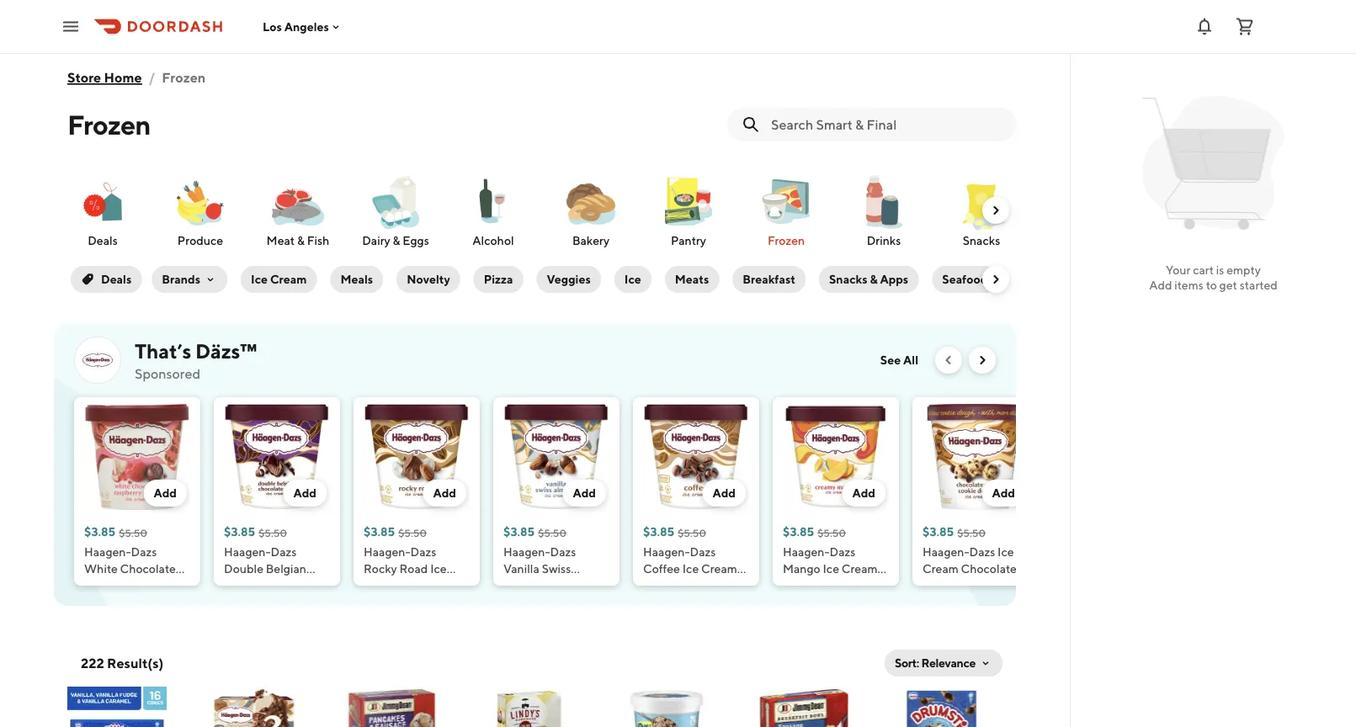 Task type: vqa. For each thing, say whether or not it's contained in the screenshot.
first $5.50
yes



Task type: locate. For each thing, give the bounding box(es) containing it.
ice inside $3.85 $5.50 haagen-dazs white chocolate raspberry truffle ice cream (14 oz)
[[84, 596, 101, 610]]

drinks link
[[842, 172, 926, 249]]

$3.85
[[84, 525, 115, 539], [224, 525, 255, 539], [364, 525, 395, 539], [504, 525, 535, 539], [643, 525, 675, 539], [783, 525, 814, 539], [923, 525, 954, 539]]

frozen
[[162, 69, 206, 85], [67, 109, 150, 140], [768, 234, 805, 248]]

$5.50 inside $3.85 $5.50 haagen-dazs mango ice cream (14 oz)
[[818, 527, 846, 539]]

dazs inside '$3.85 $5.50 haagen-dazs ice cream chocolate chip cookie dough (14 oz)'
[[970, 545, 996, 559]]

chip inside $3.85 $5.50 haagen-dazs double belgian chocolate chip ice cream (14 oz)
[[282, 579, 308, 593]]

road
[[400, 562, 428, 576]]

$5.50 inside $3.85 $5.50 haagen-dazs white chocolate raspberry truffle ice cream (14 oz)
[[119, 527, 147, 539]]

pantry image
[[658, 172, 719, 232]]

previous button of carousel image
[[942, 354, 956, 367]]

meat
[[267, 234, 295, 248]]

& left apps
[[870, 272, 878, 286]]

$5.50 up swiss
[[538, 527, 567, 539]]

dazs inside $3.85 $5.50 haagen-dazs mango ice cream (14 oz)
[[830, 545, 856, 559]]

1 horizontal spatial chocolate
[[224, 579, 280, 593]]

cream inside "$3.85 $5.50 haagen-dazs rocky road ice cream (14 oz)"
[[364, 579, 400, 593]]

&
[[297, 234, 305, 248], [393, 234, 400, 248], [870, 272, 878, 286]]

snacks left apps
[[829, 272, 868, 286]]

$5.50 inside $3.85 $5.50 haagen-dazs double belgian chocolate chip ice cream (14 oz)
[[259, 527, 287, 539]]

2 horizontal spatial chocolate
[[961, 562, 1017, 576]]

swiss
[[542, 562, 571, 576]]

$3.85 $5.50 haagen-dazs coffee ice cream (14 oz)
[[643, 525, 737, 593]]

add up the $3.85 $5.50 haagen-dazs coffee ice cream (14 oz)
[[713, 486, 736, 500]]

meals
[[341, 272, 373, 286]]

& inside button
[[870, 272, 878, 286]]

deals
[[88, 234, 118, 248], [101, 272, 132, 286]]

3 haagen- from the left
[[364, 545, 410, 559]]

(14 inside the $3.85 $5.50 haagen-dazs coffee ice cream (14 oz)
[[643, 579, 659, 593]]

dairy
[[362, 234, 390, 248]]

alcohol image
[[463, 172, 524, 232]]

deals link
[[61, 172, 145, 249]]

dough
[[992, 579, 1028, 593]]

haagen- up mango
[[783, 545, 830, 559]]

add up $3.85 $5.50 haagen-dazs vanilla swiss almond ice cream (14 oz)
[[573, 486, 596, 500]]

haagen- for haagen-dazs coffee ice cream (14 oz)
[[643, 545, 690, 559]]

chip inside '$3.85 $5.50 haagen-dazs ice cream chocolate chip cookie dough (14 oz)'
[[923, 579, 949, 593]]

pizza link
[[470, 263, 527, 296]]

5 $3.85 from the left
[[643, 525, 675, 539]]

deals inside deals link
[[88, 234, 118, 248]]

frozen right the /
[[162, 69, 206, 85]]

chocolate up truffle
[[120, 562, 176, 576]]

$5.50 inside $3.85 $5.50 haagen-dazs vanilla swiss almond ice cream (14 oz)
[[538, 527, 567, 539]]

1 $3.85 from the left
[[84, 525, 115, 539]]

cream down double
[[224, 596, 260, 610]]

add button
[[143, 480, 187, 507], [143, 480, 187, 507], [283, 480, 327, 507], [283, 480, 327, 507], [423, 480, 466, 507], [423, 480, 466, 507], [563, 480, 606, 507], [563, 480, 606, 507], [703, 480, 746, 507], [703, 480, 746, 507], [842, 480, 886, 507], [842, 480, 886, 507], [982, 480, 1026, 507], [982, 480, 1026, 507]]

seafood link
[[929, 263, 1002, 296]]

haagen- up rocky
[[364, 545, 410, 559]]

$5.50 for vanilla
[[538, 527, 567, 539]]

0 horizontal spatial chocolate
[[120, 562, 176, 576]]

add for haagen-dazs ice cream chocolate chip cookie dough (14 oz)
[[992, 486, 1015, 500]]

haagen- inside $3.85 $5.50 haagen-dazs double belgian chocolate chip ice cream (14 oz)
[[224, 545, 271, 559]]

222 result(s)
[[81, 655, 164, 671]]

bakery link
[[549, 172, 633, 249]]

0 vertical spatial deals
[[88, 234, 118, 248]]

store
[[67, 69, 101, 85]]

3 dazs from the left
[[410, 545, 436, 559]]

& left fish
[[297, 234, 305, 248]]

$5.50 up belgian
[[259, 527, 287, 539]]

snacks
[[963, 234, 1001, 248], [829, 272, 868, 286]]

white
[[84, 562, 118, 576]]

$3.85 inside $3.85 $5.50 haagen-dazs double belgian chocolate chip ice cream (14 oz)
[[224, 525, 255, 539]]

see
[[881, 353, 901, 367]]

haagen-dazs coffee ice cream (14 oz) image
[[643, 404, 749, 510]]

0 items, open order cart image
[[1235, 16, 1255, 37]]

oz) inside '$3.85 $5.50 haagen-dazs ice cream chocolate chip cookie dough (14 oz)'
[[941, 596, 957, 610]]

4 $3.85 from the left
[[504, 525, 535, 539]]

cream right mango
[[842, 562, 878, 576]]

snacks & apps link
[[816, 263, 922, 296]]

chocolate up cookie in the bottom right of the page
[[961, 562, 1017, 576]]

cream down raspberry
[[103, 596, 139, 610]]

(14 down almond
[[504, 596, 519, 610]]

haagen-
[[84, 545, 131, 559], [224, 545, 271, 559], [364, 545, 410, 559], [504, 545, 550, 559], [643, 545, 690, 559], [783, 545, 830, 559], [923, 545, 970, 559]]

$3.85 up cookie in the bottom right of the page
[[923, 525, 954, 539]]

drinks
[[867, 234, 901, 248]]

oz) down belgian
[[280, 596, 297, 610]]

haagen-dazs white chocolate raspberry truffle ice cream (14 oz) image
[[84, 404, 190, 510]]

haagen-dazs mango ice cream (14 oz) image
[[783, 404, 889, 510]]

1 horizontal spatial frozen
[[162, 69, 206, 85]]

haagen- up vanilla
[[504, 545, 550, 559]]

cream up cookie in the bottom right of the page
[[923, 562, 959, 576]]

dazs inside "$3.85 $5.50 haagen-dazs rocky road ice cream (14 oz)"
[[410, 545, 436, 559]]

(14 down coffee
[[643, 579, 659, 593]]

0 horizontal spatial chip
[[282, 579, 308, 593]]

haagen- inside the $3.85 $5.50 haagen-dazs coffee ice cream (14 oz)
[[643, 545, 690, 559]]

oz) inside the $3.85 $5.50 haagen-dazs coffee ice cream (14 oz)
[[661, 579, 678, 593]]

2 horizontal spatial frozen
[[768, 234, 805, 248]]

$3.85 $5.50 haagen-dazs mango ice cream (14 oz)
[[783, 525, 878, 593]]

$5.50 up raspberry
[[119, 527, 147, 539]]

0 horizontal spatial frozen
[[67, 109, 150, 140]]

started
[[1240, 278, 1278, 292]]

store home / frozen
[[67, 69, 206, 85]]

cream down rocky
[[364, 579, 400, 593]]

haagen- up double
[[224, 545, 271, 559]]

2 vertical spatial frozen
[[768, 234, 805, 248]]

frozen down frozen image
[[768, 234, 805, 248]]

haagen- inside $3.85 $5.50 haagen-dazs white chocolate raspberry truffle ice cream (14 oz)
[[84, 545, 131, 559]]

$3.85 up vanilla
[[504, 525, 535, 539]]

$3.85 inside '$3.85 $5.50 haagen-dazs ice cream chocolate chip cookie dough (14 oz)'
[[923, 525, 954, 539]]

add up "$3.85 $5.50 haagen-dazs rocky road ice cream (14 oz)" on the left bottom
[[433, 486, 456, 500]]

next image right seafood
[[989, 273, 1003, 286]]

chocolate inside $3.85 $5.50 haagen-dazs double belgian chocolate chip ice cream (14 oz)
[[224, 579, 280, 593]]

0 horizontal spatial &
[[297, 234, 305, 248]]

$5.50 for double
[[259, 527, 287, 539]]

1 vertical spatial snacks
[[829, 272, 868, 286]]

1 horizontal spatial chip
[[923, 579, 949, 593]]

cream right coffee
[[701, 562, 737, 576]]

vanilla
[[504, 562, 540, 576]]

haagen- for haagen-dazs mango ice cream (14 oz)
[[783, 545, 830, 559]]

add for haagen-dazs vanilla swiss almond ice cream (14 oz)
[[573, 486, 596, 500]]

2 chip from the left
[[923, 579, 949, 593]]

belgian
[[266, 562, 306, 576]]

get
[[1220, 278, 1238, 292]]

dazs inside $3.85 $5.50 haagen-dazs white chocolate raspberry truffle ice cream (14 oz)
[[131, 545, 157, 559]]

frozen image
[[756, 172, 817, 232]]

$3.85 up white
[[84, 525, 115, 539]]

dazs inside $3.85 $5.50 haagen-dazs vanilla swiss almond ice cream (14 oz)
[[550, 545, 576, 559]]

chip
[[282, 579, 308, 593], [923, 579, 949, 593]]

that's
[[135, 339, 191, 363]]

6 $3.85 from the left
[[783, 525, 814, 539]]

5 haagen- from the left
[[643, 545, 690, 559]]

dazs for rocky
[[410, 545, 436, 559]]

chip left cookie in the bottom right of the page
[[923, 579, 949, 593]]

2 dazs from the left
[[271, 545, 297, 559]]

$5.50 up cookie in the bottom right of the page
[[957, 527, 986, 539]]

7 $3.85 from the left
[[923, 525, 954, 539]]

add up $3.85 $5.50 haagen-dazs white chocolate raspberry truffle ice cream (14 oz)
[[154, 486, 177, 500]]

dazs for vanilla
[[550, 545, 576, 559]]

haagen- up coffee
[[643, 545, 690, 559]]

oz) down mango
[[801, 579, 818, 593]]

$5.50 up mango
[[818, 527, 846, 539]]

deals image
[[72, 172, 133, 232]]

ice inside $3.85 $5.50 haagen-dazs mango ice cream (14 oz)
[[823, 562, 839, 576]]

$3.85 inside "$3.85 $5.50 haagen-dazs rocky road ice cream (14 oz)"
[[364, 525, 395, 539]]

pillsbury chocolate chip cookie dough (76 oz) image
[[617, 687, 717, 727]]

7 dazs from the left
[[970, 545, 996, 559]]

(14 down mango
[[783, 579, 799, 593]]

bakery image
[[561, 172, 621, 232]]

haagen- inside $3.85 $5.50 haagen-dazs mango ice cream (14 oz)
[[783, 545, 830, 559]]

$3.85 inside $3.85 $5.50 haagen-dazs mango ice cream (14 oz)
[[783, 525, 814, 539]]

los
[[263, 20, 282, 33]]

deals down deals image
[[88, 234, 118, 248]]

cream down swiss
[[567, 579, 603, 593]]

deals left brands
[[101, 272, 132, 286]]

$3.85 up rocky
[[364, 525, 395, 539]]

haagen- for haagen-dazs rocky road ice cream (14 oz)
[[364, 545, 410, 559]]

$3.85 for haagen-dazs vanilla swiss almond ice cream (14 oz)
[[504, 525, 535, 539]]

dairy & eggs link
[[354, 172, 438, 249]]

$3.85 for haagen-dazs white chocolate raspberry truffle ice cream (14 oz)
[[84, 525, 115, 539]]

cream inside ice cream button
[[270, 272, 307, 286]]

chip for cream
[[923, 579, 949, 593]]

haagen- for haagen-dazs ice cream chocolate chip cookie dough (14 oz)
[[923, 545, 970, 559]]

jimmy dean sausage breakfast bowl (7 oz) image
[[755, 687, 854, 727]]

add for haagen-dazs white chocolate raspberry truffle ice cream (14 oz)
[[154, 486, 177, 500]]

2 haagen- from the left
[[224, 545, 271, 559]]

1 $5.50 from the left
[[119, 527, 147, 539]]

add up $3.85 $5.50 haagen-dazs mango ice cream (14 oz)
[[852, 486, 876, 500]]

1 next image from the top
[[989, 204, 1003, 217]]

7 $5.50 from the left
[[957, 527, 986, 539]]

chip down belgian
[[282, 579, 308, 593]]

0 horizontal spatial snacks
[[829, 272, 868, 286]]

$5.50
[[119, 527, 147, 539], [259, 527, 287, 539], [398, 527, 427, 539], [538, 527, 567, 539], [678, 527, 707, 539], [818, 527, 846, 539], [957, 527, 986, 539]]

& for eggs
[[393, 234, 400, 248]]

apps
[[880, 272, 909, 286]]

$5.50 inside "$3.85 $5.50 haagen-dazs rocky road ice cream (14 oz)"
[[398, 527, 427, 539]]

chocolate
[[120, 562, 176, 576], [961, 562, 1017, 576], [224, 579, 280, 593]]

haagen-dazs ice cream chocolate chip cookie dough (14 oz) image
[[923, 404, 1029, 510]]

0 vertical spatial snacks
[[963, 234, 1001, 248]]

dazs inside the $3.85 $5.50 haagen-dazs coffee ice cream (14 oz)
[[690, 545, 716, 559]]

cream inside $3.85 $5.50 haagen-dazs double belgian chocolate chip ice cream (14 oz)
[[224, 596, 260, 610]]

$5.50 inside the $3.85 $5.50 haagen-dazs coffee ice cream (14 oz)
[[678, 527, 707, 539]]

Search Smart & Final search field
[[771, 115, 1003, 134]]

alcohol link
[[451, 172, 536, 249]]

next button of carousel image
[[976, 354, 989, 367]]

$3.85 inside $3.85 $5.50 haagen-dazs vanilla swiss almond ice cream (14 oz)
[[504, 525, 535, 539]]

oz) inside $3.85 $5.50 haagen-dazs white chocolate raspberry truffle ice cream (14 oz)
[[159, 596, 176, 610]]

oz) down cookie in the bottom right of the page
[[941, 596, 957, 610]]

snacks down "snacks" image
[[963, 234, 1001, 248]]

all
[[904, 353, 919, 367]]

6 $5.50 from the left
[[818, 527, 846, 539]]

chocolate inside '$3.85 $5.50 haagen-dazs ice cream chocolate chip cookie dough (14 oz)'
[[961, 562, 1017, 576]]

0 vertical spatial next image
[[989, 204, 1003, 217]]

3 $5.50 from the left
[[398, 527, 427, 539]]

$3.85 for haagen-dazs double belgian chocolate chip ice cream (14 oz)
[[224, 525, 255, 539]]

$3.85 up double
[[224, 525, 255, 539]]

(14 down truffle
[[141, 596, 157, 610]]

haagen- for haagen-dazs double belgian chocolate chip ice cream (14 oz)
[[224, 545, 271, 559]]

4 dazs from the left
[[550, 545, 576, 559]]

6 haagen- from the left
[[783, 545, 830, 559]]

add up '$3.85 $5.50 haagen-dazs ice cream chocolate chip cookie dough (14 oz)' at the bottom right
[[992, 486, 1015, 500]]

add for haagen-dazs mango ice cream (14 oz)
[[852, 486, 876, 500]]

haagen- up white
[[84, 545, 131, 559]]

& left eggs
[[393, 234, 400, 248]]

1 vertical spatial frozen
[[67, 109, 150, 140]]

$3.85 up coffee
[[643, 525, 675, 539]]

$3.85 for haagen-dazs rocky road ice cream (14 oz)
[[364, 525, 395, 539]]

empty
[[1227, 263, 1261, 277]]

$5.50 up coffee
[[678, 527, 707, 539]]

chocolate down double
[[224, 579, 280, 593]]

2 horizontal spatial &
[[870, 272, 878, 286]]

next image for breakfast link
[[989, 273, 1003, 286]]

next image
[[989, 204, 1003, 217], [989, 273, 1003, 286]]

cream down meat
[[270, 272, 307, 286]]

dazs for white
[[131, 545, 157, 559]]

2 $5.50 from the left
[[259, 527, 287, 539]]

snacks inside button
[[829, 272, 868, 286]]

rocky
[[364, 562, 397, 576]]

(14 down "road" at left bottom
[[402, 579, 418, 593]]

$3.85 up mango
[[783, 525, 814, 539]]

home
[[104, 69, 142, 85]]

däzs™
[[195, 339, 257, 363]]

oz) down almond
[[522, 596, 538, 610]]

3 $3.85 from the left
[[364, 525, 395, 539]]

1 haagen- from the left
[[84, 545, 131, 559]]

$5.50 for rocky
[[398, 527, 427, 539]]

2 $3.85 from the left
[[224, 525, 255, 539]]

cookie
[[951, 579, 990, 593]]

6 dazs from the left
[[830, 545, 856, 559]]

cream inside '$3.85 $5.50 haagen-dazs ice cream chocolate chip cookie dough (14 oz)'
[[923, 562, 959, 576]]

see all
[[881, 353, 919, 367]]

haagen- for haagen-dazs vanilla swiss almond ice cream (14 oz)
[[504, 545, 550, 559]]

snacks & apps button
[[819, 266, 919, 293]]

$5.50 inside '$3.85 $5.50 haagen-dazs ice cream chocolate chip cookie dough (14 oz)'
[[957, 527, 986, 539]]

next image up seafood 'link'
[[989, 204, 1003, 217]]

1 horizontal spatial &
[[393, 234, 400, 248]]

frozen down store home link
[[67, 109, 150, 140]]

(14 up sort: relevance
[[923, 596, 939, 610]]

1 horizontal spatial snacks
[[963, 234, 1001, 248]]

ice
[[251, 272, 268, 286], [625, 272, 641, 286], [998, 545, 1014, 559], [430, 562, 447, 576], [683, 562, 699, 576], [823, 562, 839, 576], [310, 579, 327, 593], [549, 579, 565, 593], [84, 596, 101, 610]]

$3.85 inside $3.85 $5.50 haagen-dazs white chocolate raspberry truffle ice cream (14 oz)
[[84, 525, 115, 539]]

$5.50 up "road" at left bottom
[[398, 527, 427, 539]]

1 vertical spatial next image
[[989, 273, 1003, 286]]

5 dazs from the left
[[690, 545, 716, 559]]

next image for snacks link
[[989, 204, 1003, 217]]

produce link
[[158, 172, 242, 249]]

drumstick mini drums sundae ice cream cones vanilla (20 ct) image
[[892, 687, 992, 727]]

deals button
[[67, 263, 145, 296], [71, 266, 142, 293]]

4 $5.50 from the left
[[538, 527, 567, 539]]

(14 down belgian
[[262, 596, 278, 610]]

oz) down truffle
[[159, 596, 176, 610]]

meats link
[[662, 263, 723, 296]]

oz)
[[420, 579, 437, 593], [661, 579, 678, 593], [801, 579, 818, 593], [159, 596, 176, 610], [280, 596, 297, 610], [522, 596, 538, 610], [941, 596, 957, 610]]

$5.50 for coffee
[[678, 527, 707, 539]]

haagen- inside '$3.85 $5.50 haagen-dazs ice cream chocolate chip cookie dough (14 oz)'
[[923, 545, 970, 559]]

haagen- inside $3.85 $5.50 haagen-dazs vanilla swiss almond ice cream (14 oz)
[[504, 545, 550, 559]]

1 dazs from the left
[[131, 545, 157, 559]]

dazs inside $3.85 $5.50 haagen-dazs double belgian chocolate chip ice cream (14 oz)
[[271, 545, 297, 559]]

sort: relevance button
[[885, 650, 1003, 677]]

items
[[1175, 278, 1204, 292]]

7 haagen- from the left
[[923, 545, 970, 559]]

meats button
[[665, 266, 719, 293]]

oz) down "road" at left bottom
[[420, 579, 437, 593]]

produce image
[[170, 172, 231, 232]]

haagen-dazs rocky road ice cream (14 oz) image
[[364, 404, 470, 510]]

1 chip from the left
[[282, 579, 308, 593]]

(14 inside $3.85 $5.50 haagen-dazs vanilla swiss almond ice cream (14 oz)
[[504, 596, 519, 610]]

oz) inside $3.85 $5.50 haagen-dazs mango ice cream (14 oz)
[[801, 579, 818, 593]]

cream
[[270, 272, 307, 286], [701, 562, 737, 576], [842, 562, 878, 576], [923, 562, 959, 576], [364, 579, 400, 593], [567, 579, 603, 593], [103, 596, 139, 610], [224, 596, 260, 610]]

$3.85 inside the $3.85 $5.50 haagen-dazs coffee ice cream (14 oz)
[[643, 525, 675, 539]]

4 haagen- from the left
[[504, 545, 550, 559]]

dazs
[[131, 545, 157, 559], [271, 545, 297, 559], [410, 545, 436, 559], [550, 545, 576, 559], [690, 545, 716, 559], [830, 545, 856, 559], [970, 545, 996, 559]]

0 vertical spatial frozen
[[162, 69, 206, 85]]

veggies link
[[533, 263, 604, 296]]

add up belgian
[[293, 486, 317, 500]]

2 next image from the top
[[989, 273, 1003, 286]]

add down the your
[[1150, 278, 1173, 292]]

haagen- for haagen-dazs white chocolate raspberry truffle ice cream (14 oz)
[[84, 545, 131, 559]]

5 $5.50 from the left
[[678, 527, 707, 539]]

haagen- up cookie in the bottom right of the page
[[923, 545, 970, 559]]

oz) inside "$3.85 $5.50 haagen-dazs rocky road ice cream (14 oz)"
[[420, 579, 437, 593]]

oz) down coffee
[[661, 579, 678, 593]]

drinks image
[[854, 172, 914, 232]]

haagen- inside "$3.85 $5.50 haagen-dazs rocky road ice cream (14 oz)"
[[364, 545, 410, 559]]

& for fish
[[297, 234, 305, 248]]



Task type: describe. For each thing, give the bounding box(es) containing it.
notification bell image
[[1195, 16, 1215, 37]]

snacks for snacks
[[963, 234, 1001, 248]]

breakfast link
[[729, 263, 809, 296]]

ice link
[[611, 263, 655, 296]]

ice cream
[[251, 272, 307, 286]]

$3.85 for haagen-dazs mango ice cream (14 oz)
[[783, 525, 814, 539]]

sort:
[[895, 656, 919, 670]]

chip for belgian
[[282, 579, 308, 593]]

dazs for coffee
[[690, 545, 716, 559]]

novelty link
[[393, 263, 464, 296]]

relevance
[[921, 656, 976, 670]]

novelty button
[[397, 266, 460, 293]]

oz) inside $3.85 $5.50 haagen-dazs vanilla swiss almond ice cream (14 oz)
[[522, 596, 538, 610]]

see all link
[[870, 347, 929, 374]]

haagen-dazs double belgian chocolate chip ice cream (14 oz) image
[[224, 404, 330, 510]]

haagen-dazs vanilla milk chocolate almond ice cream bars (3 ct) image
[[205, 687, 304, 727]]

snacks for snacks & apps
[[829, 272, 868, 286]]

seafood button
[[932, 266, 998, 293]]

(14 inside '$3.85 $5.50 haagen-dazs ice cream chocolate chip cookie dough (14 oz)'
[[923, 596, 939, 610]]

meats
[[675, 272, 709, 286]]

dazs for ice
[[970, 545, 996, 559]]

raspberry
[[84, 579, 139, 593]]

breakfast button
[[733, 266, 806, 293]]

ice inside '$3.85 $5.50 haagen-dazs ice cream chocolate chip cookie dough (14 oz)'
[[998, 545, 1014, 559]]

snacks & apps
[[829, 272, 909, 286]]

seafood
[[942, 272, 988, 286]]

$5.50 for mango
[[818, 527, 846, 539]]

brands
[[162, 272, 200, 286]]

ice cream button
[[241, 266, 317, 293]]

novelty
[[407, 272, 450, 286]]

pantry link
[[647, 172, 731, 249]]

cream inside the $3.85 $5.50 haagen-dazs coffee ice cream (14 oz)
[[701, 562, 737, 576]]

$5.50 for white
[[119, 527, 147, 539]]

alcohol
[[473, 234, 514, 248]]

veggies
[[547, 272, 591, 286]]

to
[[1206, 278, 1217, 292]]

$3.85 for haagen-dazs ice cream chocolate chip cookie dough (14 oz)
[[923, 525, 954, 539]]

angeles
[[284, 20, 329, 33]]

veggies button
[[537, 266, 601, 293]]

oz) inside $3.85 $5.50 haagen-dazs double belgian chocolate chip ice cream (14 oz)
[[280, 596, 297, 610]]

jimmy dean blueberry pancake sausage (30 oz) image
[[342, 687, 442, 727]]

222
[[81, 655, 104, 671]]

eggs
[[403, 234, 429, 248]]

ice inside the $3.85 $5.50 haagen-dazs coffee ice cream (14 oz)
[[683, 562, 699, 576]]

double
[[224, 562, 264, 576]]

ice inside "$3.85 $5.50 haagen-dazs rocky road ice cream (14 oz)"
[[430, 562, 447, 576]]

los angeles
[[263, 20, 329, 33]]

$3.85 $5.50 haagen-dazs ice cream chocolate chip cookie dough (14 oz)
[[923, 525, 1028, 610]]

ice button
[[615, 266, 652, 293]]

breakfast
[[743, 272, 796, 286]]

your
[[1166, 263, 1191, 277]]

dairy & eggs
[[362, 234, 429, 248]]

meat & fish
[[267, 234, 330, 248]]

snacks image
[[951, 172, 1012, 232]]

cart
[[1193, 263, 1214, 277]]

(14 inside $3.85 $5.50 haagen-dazs mango ice cream (14 oz)
[[783, 579, 799, 593]]

dazs for mango
[[830, 545, 856, 559]]

(14 inside $3.85 $5.50 haagen-dazs double belgian chocolate chip ice cream (14 oz)
[[262, 596, 278, 610]]

add for haagen-dazs rocky road ice cream (14 oz)
[[433, 486, 456, 500]]

produce
[[178, 234, 223, 248]]

(14 inside $3.85 $5.50 haagen-dazs white chocolate raspberry truffle ice cream (14 oz)
[[141, 596, 157, 610]]

sort: relevance
[[895, 656, 976, 670]]

your cart is empty add items to get started
[[1150, 263, 1278, 292]]

is
[[1217, 263, 1225, 277]]

pizza button
[[474, 266, 523, 293]]

mango
[[783, 562, 821, 576]]

ice cream link
[[238, 263, 320, 296]]

frozen link
[[744, 172, 829, 249]]

result(s)
[[107, 655, 164, 671]]

store home link
[[67, 61, 142, 94]]

chocolate for haagen-dazs ice cream chocolate chip cookie dough (14 oz)
[[961, 562, 1017, 576]]

haagen-dazs vanilla swiss almond ice cream (14 oz) image
[[504, 404, 610, 510]]

truffle
[[141, 579, 176, 593]]

snacks link
[[940, 172, 1024, 249]]

dazs for double
[[271, 545, 297, 559]]

sponsored
[[135, 366, 201, 382]]

$5.50 for ice
[[957, 527, 986, 539]]

add for haagen-dazs coffee ice cream (14 oz)
[[713, 486, 736, 500]]

empty retail cart image
[[1135, 84, 1293, 242]]

/
[[149, 69, 155, 85]]

meat & fish link
[[256, 172, 340, 249]]

meals button
[[330, 266, 383, 293]]

ice inside $3.85 $5.50 haagen-dazs double belgian chocolate chip ice cream (14 oz)
[[310, 579, 327, 593]]

bakery
[[572, 234, 610, 248]]

almond
[[504, 579, 546, 593]]

add inside the your cart is empty add items to get started
[[1150, 278, 1173, 292]]

chocolate for haagen-dazs double belgian chocolate chip ice cream (14 oz)
[[224, 579, 280, 593]]

$3.85 $5.50 haagen-dazs white chocolate raspberry truffle ice cream (14 oz)
[[84, 525, 176, 610]]

ice inside $3.85 $5.50 haagen-dazs vanilla swiss almond ice cream (14 oz)
[[549, 579, 565, 593]]

pantry
[[671, 234, 706, 248]]

add for haagen-dazs double belgian chocolate chip ice cream (14 oz)
[[293, 486, 317, 500]]

1 vertical spatial deals
[[101, 272, 132, 286]]

cream inside $3.85 $5.50 haagen-dazs mango ice cream (14 oz)
[[842, 562, 878, 576]]

pizza
[[484, 272, 513, 286]]

chocolate inside $3.85 $5.50 haagen-dazs white chocolate raspberry truffle ice cream (14 oz)
[[120, 562, 176, 576]]

cream inside $3.85 $5.50 haagen-dazs white chocolate raspberry truffle ice cream (14 oz)
[[103, 596, 139, 610]]

drumstick ice cream cone variety pack (16 ct) image
[[67, 687, 167, 727]]

$3.85 for haagen-dazs coffee ice cream (14 oz)
[[643, 525, 675, 539]]

(14 inside "$3.85 $5.50 haagen-dazs rocky road ice cream (14 oz)"
[[402, 579, 418, 593]]

$3.85 $5.50 haagen-dazs double belgian chocolate chip ice cream (14 oz)
[[224, 525, 327, 610]]

fish
[[307, 234, 330, 248]]

los angeles button
[[263, 20, 343, 33]]

meals link
[[327, 263, 387, 296]]

meat & fish image
[[268, 172, 328, 232]]

open menu image
[[61, 16, 81, 37]]

lindy's homemade fat free gluten free lemon italian ice (6 ct) image
[[480, 687, 579, 727]]

that's däzs™ sponsored
[[135, 339, 257, 382]]

dairy & eggs image
[[365, 172, 426, 232]]

& for apps
[[870, 272, 878, 286]]

coffee
[[643, 562, 680, 576]]

$3.85 $5.50 haagen-dazs rocky road ice cream (14 oz)
[[364, 525, 447, 593]]

brands button
[[152, 266, 227, 293]]

cream inside $3.85 $5.50 haagen-dazs vanilla swiss almond ice cream (14 oz)
[[567, 579, 603, 593]]



